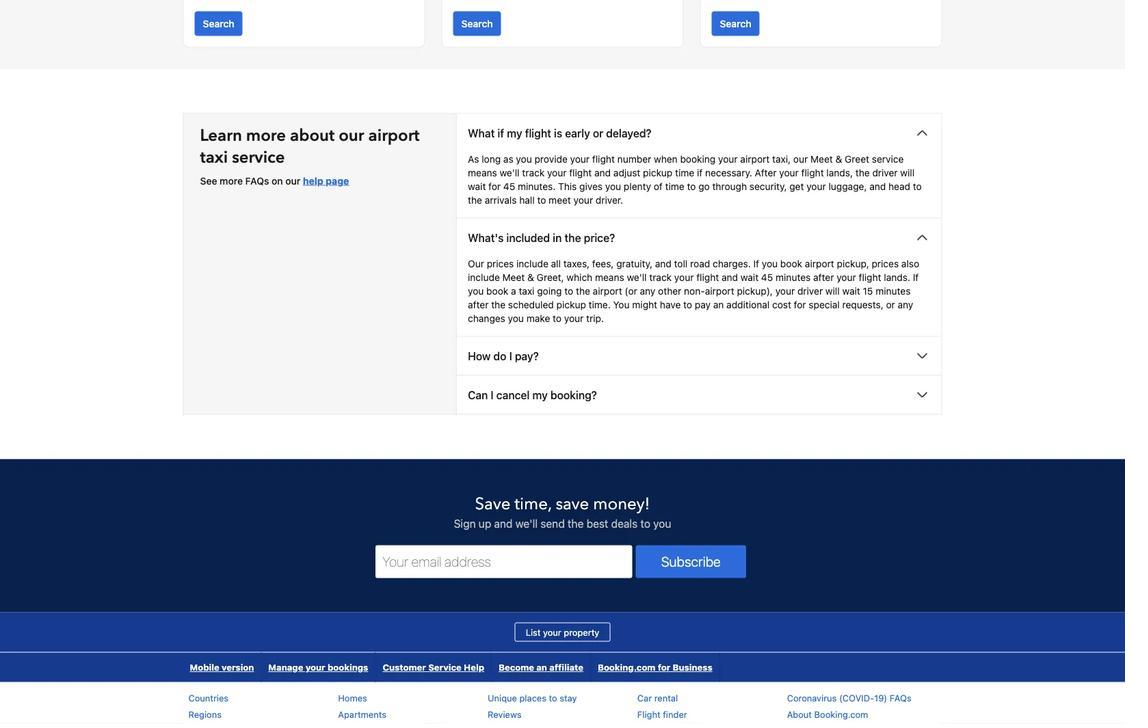 Task type: describe. For each thing, give the bounding box(es) containing it.
number
[[618, 153, 652, 164]]

0 horizontal spatial minutes
[[776, 272, 811, 283]]

early
[[565, 126, 590, 139]]

for inside as long as you provide your flight number when booking your airport taxi, our meet & greet service means we'll track your flight and adjust pickup time if necessary. after your flight lands, the driver will wait for 45 minutes. this gives you plenty of time to go through security, get your luggage, and head to the arrivals hall to meet your driver.
[[489, 181, 501, 192]]

coronavirus
[[787, 693, 837, 703]]

airport inside as long as you provide your flight number when booking your airport taxi, our meet & greet service means we'll track your flight and adjust pickup time if necessary. after your flight lands, the driver will wait for 45 minutes. this gives you plenty of time to go through security, get your luggage, and head to the arrivals hall to meet your driver.
[[741, 153, 770, 164]]

0 horizontal spatial if
[[754, 258, 760, 269]]

1 vertical spatial book
[[487, 285, 509, 297]]

service inside learn more about our airport taxi service see more faqs on our help page
[[232, 146, 285, 169]]

after
[[755, 167, 777, 178]]

other
[[658, 285, 682, 297]]

flight finder link
[[638, 710, 688, 720]]

driver inside our prices include all taxes, fees, gratuity, and toll road charges. if you book airport pickup, prices also include meet & greet, which means we'll track your flight and wait 45 minutes after your flight lands. if you book a taxi going to the airport (or any other non-airport pickup), your driver will wait 15 minutes after the scheduled pickup time. you might have to pay an additional cost for special requests, or any changes you make to your trip.
[[798, 285, 823, 297]]

taxi inside our prices include all taxes, fees, gratuity, and toll road charges. if you book airport pickup, prices also include meet & greet, which means we'll track your flight and wait 45 minutes after your flight lands. if you book a taxi going to the airport (or any other non-airport pickup), your driver will wait 15 minutes after the scheduled pickup time. you might have to pay an additional cost for special requests, or any changes you make to your trip.
[[519, 285, 535, 297]]

car rental flight finder
[[638, 693, 688, 720]]

mobile version link
[[183, 653, 261, 683]]

requests,
[[843, 299, 884, 310]]

3 search button from the left
[[712, 11, 760, 36]]

car rental link
[[638, 693, 678, 703]]

mobile version
[[190, 663, 254, 673]]

delayed?
[[607, 126, 652, 139]]

means inside as long as you provide your flight number when booking your airport taxi, our meet & greet service means we'll track your flight and adjust pickup time if necessary. after your flight lands, the driver will wait for 45 minutes. this gives you plenty of time to go through security, get your luggage, and head to the arrivals hall to meet your driver.
[[468, 167, 497, 178]]

we'll inside our prices include all taxes, fees, gratuity, and toll road charges. if you book airport pickup, prices also include meet & greet, which means we'll track your flight and wait 45 minutes after your flight lands. if you book a taxi going to the airport (or any other non-airport pickup), your driver will wait 15 minutes after the scheduled pickup time. you might have to pay an additional cost for special requests, or any changes you make to your trip.
[[627, 272, 647, 283]]

1 horizontal spatial my
[[533, 389, 548, 402]]

additional
[[727, 299, 770, 310]]

1 search button from the left
[[195, 11, 243, 36]]

have
[[660, 299, 681, 310]]

your up "necessary." on the right
[[719, 153, 738, 164]]

property
[[564, 627, 600, 638]]

if inside what if my flight is early or delayed? dropdown button
[[498, 126, 504, 139]]

cancel
[[497, 389, 530, 402]]

0 horizontal spatial any
[[640, 285, 656, 297]]

places
[[520, 693, 547, 703]]

0 horizontal spatial after
[[468, 299, 489, 310]]

we'll inside as long as you provide your flight number when booking your airport taxi, our meet & greet service means we'll track your flight and adjust pickup time if necessary. after your flight lands, the driver will wait for 45 minutes. this gives you plenty of time to go through security, get your luggage, and head to the arrivals hall to meet your driver.
[[500, 167, 520, 178]]

customer service help
[[383, 663, 485, 673]]

version
[[222, 663, 254, 673]]

necessary.
[[706, 167, 753, 178]]

mobile
[[190, 663, 219, 673]]

meet inside our prices include all taxes, fees, gratuity, and toll road charges. if you book airport pickup, prices also include meet & greet, which means we'll track your flight and wait 45 minutes after your flight lands. if you book a taxi going to the airport (or any other non-airport pickup), your driver will wait 15 minutes after the scheduled pickup time. you might have to pay an additional cost for special requests, or any changes you make to your trip.
[[503, 272, 525, 283]]

see
[[200, 175, 217, 186]]

all
[[551, 258, 561, 269]]

and left head
[[870, 181, 886, 192]]

1 horizontal spatial any
[[898, 299, 914, 310]]

cost
[[773, 299, 792, 310]]

on
[[272, 175, 283, 186]]

pickup inside our prices include all taxes, fees, gratuity, and toll road charges. if you book airport pickup, prices also include meet & greet, which means we'll track your flight and wait 45 minutes after your flight lands. if you book a taxi going to the airport (or any other non-airport pickup), your driver will wait 15 minutes after the scheduled pickup time. you might have to pay an additional cost for special requests, or any changes you make to your trip.
[[557, 299, 586, 310]]

gives
[[580, 181, 603, 192]]

1 horizontal spatial after
[[814, 272, 835, 283]]

you up driver.
[[606, 181, 621, 192]]

will inside as long as you provide your flight number when booking your airport taxi, our meet & greet service means we'll track your flight and adjust pickup time if necessary. after your flight lands, the driver will wait for 45 minutes. this gives you plenty of time to go through security, get your luggage, and head to the arrivals hall to meet your driver.
[[901, 167, 915, 178]]

wait inside as long as you provide your flight number when booking your airport taxi, our meet & greet service means we'll track your flight and adjust pickup time if necessary. after your flight lands, the driver will wait for 45 minutes. this gives you plenty of time to go through security, get your luggage, and head to the arrivals hall to meet your driver.
[[468, 181, 486, 192]]

0 horizontal spatial include
[[468, 272, 500, 283]]

flight up the 15
[[859, 272, 882, 283]]

1 vertical spatial more
[[220, 175, 243, 186]]

for inside navigation
[[658, 663, 671, 673]]

trip.
[[587, 313, 604, 324]]

2 search button from the left
[[453, 11, 501, 36]]

what's
[[468, 231, 504, 244]]

what if my flight is early or delayed? element
[[457, 152, 942, 218]]

& inside our prices include all taxes, fees, gratuity, and toll road charges. if you book airport pickup, prices also include meet & greet, which means we'll track your flight and wait 45 minutes after your flight lands. if you book a taxi going to the airport (or any other non-airport pickup), your driver will wait 15 minutes after the scheduled pickup time. you might have to pay an additional cost for special requests, or any changes you make to your trip.
[[528, 272, 534, 283]]

booking.com for business link
[[591, 653, 720, 683]]

45 inside our prices include all taxes, fees, gratuity, and toll road charges. if you book airport pickup, prices also include meet & greet, which means we'll track your flight and wait 45 minutes after your flight lands. if you book a taxi going to the airport (or any other non-airport pickup), your driver will wait 15 minutes after the scheduled pickup time. you might have to pay an additional cost for special requests, or any changes you make to your trip.
[[762, 272, 774, 283]]

gratuity,
[[617, 258, 653, 269]]

the left arrivals
[[468, 194, 482, 206]]

pickup inside as long as you provide your flight number when booking your airport taxi, our meet & greet service means we'll track your flight and adjust pickup time if necessary. after your flight lands, the driver will wait for 45 minutes. this gives you plenty of time to go through security, get your luggage, and head to the arrivals hall to meet your driver.
[[643, 167, 673, 178]]

and inside save time, save money! sign up and we'll send the best deals to you
[[494, 517, 513, 530]]

become an affiliate
[[499, 663, 584, 673]]

flight up gives
[[570, 167, 592, 178]]

special
[[809, 299, 840, 310]]

search for second search button from right
[[462, 18, 493, 29]]

can
[[468, 389, 488, 402]]

rental
[[655, 693, 678, 703]]

1 horizontal spatial minutes
[[876, 285, 911, 297]]

how do i pay?
[[468, 350, 539, 363]]

stay
[[560, 693, 577, 703]]

through
[[713, 181, 747, 192]]

go
[[699, 181, 710, 192]]

countries
[[189, 693, 229, 703]]

flight inside dropdown button
[[525, 126, 552, 139]]

booking.com inside booking.com for business link
[[598, 663, 656, 673]]

booking.com inside coronavirus (covid-19) faqs about booking.com
[[815, 710, 869, 720]]

flight up adjust
[[593, 153, 615, 164]]

car
[[638, 693, 652, 703]]

and down charges.
[[722, 272, 738, 283]]

provide
[[535, 153, 568, 164]]

to right the make
[[553, 313, 562, 324]]

i inside can i cancel my booking? dropdown button
[[491, 389, 494, 402]]

or inside what if my flight is early or delayed? dropdown button
[[593, 126, 604, 139]]

apartments link
[[338, 710, 387, 720]]

1 vertical spatial wait
[[741, 272, 759, 283]]

our prices include all taxes, fees, gratuity, and toll road charges. if you book airport pickup, prices also include meet & greet, which means we'll track your flight and wait 45 minutes after your flight lands. if you book a taxi going to the airport (or any other non-airport pickup), your driver will wait 15 minutes after the scheduled pickup time. you might have to pay an additional cost for special requests, or any changes you make to your trip.
[[468, 258, 920, 324]]

(covid-
[[840, 693, 875, 703]]

or inside our prices include all taxes, fees, gratuity, and toll road charges. if you book airport pickup, prices also include meet & greet, which means we'll track your flight and wait 45 minutes after your flight lands. if you book a taxi going to the airport (or any other non-airport pickup), your driver will wait 15 minutes after the scheduled pickup time. you might have to pay an additional cost for special requests, or any changes you make to your trip.
[[887, 299, 896, 310]]

scheduled
[[508, 299, 554, 310]]

unique places to stay reviews
[[488, 693, 577, 720]]

coronavirus (covid-19) faqs link
[[787, 693, 912, 703]]

2 prices from the left
[[872, 258, 899, 269]]

customer
[[383, 663, 426, 673]]

1 horizontal spatial include
[[517, 258, 549, 269]]

learn more about our airport taxi service see more faqs on our help page
[[200, 124, 420, 186]]

an inside our prices include all taxes, fees, gratuity, and toll road charges. if you book airport pickup, prices also include meet & greet, which means we'll track your flight and wait 45 minutes after your flight lands. if you book a taxi going to the airport (or any other non-airport pickup), your driver will wait 15 minutes after the scheduled pickup time. you might have to pay an additional cost for special requests, or any changes you make to your trip.
[[714, 299, 724, 310]]

homes link
[[338, 693, 367, 703]]

manage your bookings link
[[262, 653, 375, 683]]

faqs inside coronavirus (covid-19) faqs about booking.com
[[890, 693, 912, 703]]

your down pickup,
[[837, 272, 857, 283]]

your down provide
[[547, 167, 567, 178]]

greet
[[845, 153, 870, 164]]

45 inside as long as you provide your flight number when booking your airport taxi, our meet & greet service means we'll track your flight and adjust pickup time if necessary. after your flight lands, the driver will wait for 45 minutes. this gives you plenty of time to go through security, get your luggage, and head to the arrivals hall to meet your driver.
[[504, 181, 515, 192]]

as
[[504, 153, 514, 164]]

head
[[889, 181, 911, 192]]

pickup),
[[737, 285, 773, 297]]

save
[[556, 493, 589, 516]]

flight down road
[[697, 272, 719, 283]]

your right manage
[[306, 663, 326, 673]]

to inside unique places to stay reviews
[[549, 693, 558, 703]]

we'll inside save time, save money! sign up and we'll send the best deals to you
[[516, 517, 538, 530]]

you down our
[[468, 285, 484, 297]]

you down scheduled
[[508, 313, 524, 324]]

booking?
[[551, 389, 597, 402]]

your down early on the top of page
[[570, 153, 590, 164]]

reviews link
[[488, 710, 522, 720]]

up
[[479, 517, 492, 530]]

save
[[475, 493, 511, 516]]

your up cost
[[776, 285, 795, 297]]

as
[[468, 153, 479, 164]]

unique
[[488, 693, 517, 703]]

when
[[654, 153, 678, 164]]

a
[[511, 285, 516, 297]]

our inside as long as you provide your flight number when booking your airport taxi, our meet & greet service means we'll track your flight and adjust pickup time if necessary. after your flight lands, the driver will wait for 45 minutes. this gives you plenty of time to go through security, get your luggage, and head to the arrivals hall to meet your driver.
[[794, 153, 808, 164]]

1 horizontal spatial if
[[913, 272, 919, 283]]

manage your bookings
[[269, 663, 368, 673]]

1 vertical spatial time
[[666, 181, 685, 192]]

taxes,
[[564, 258, 590, 269]]

0 vertical spatial our
[[339, 124, 364, 147]]

to right head
[[913, 181, 922, 192]]

affiliate
[[550, 663, 584, 673]]

0 vertical spatial time
[[676, 167, 695, 178]]

bookings
[[328, 663, 368, 673]]

if inside as long as you provide your flight number when booking your airport taxi, our meet & greet service means we'll track your flight and adjust pickup time if necessary. after your flight lands, the driver will wait for 45 minutes. this gives you plenty of time to go through security, get your luggage, and head to the arrivals hall to meet your driver.
[[697, 167, 703, 178]]

this
[[558, 181, 577, 192]]

manage
[[269, 663, 303, 673]]

19)
[[875, 693, 888, 703]]

countries link
[[189, 693, 229, 703]]

lands,
[[827, 167, 853, 178]]

search for 3rd search button from left
[[720, 18, 752, 29]]

about
[[290, 124, 335, 147]]



Task type: vqa. For each thing, say whether or not it's contained in the screenshot.


Task type: locate. For each thing, give the bounding box(es) containing it.
1 prices from the left
[[487, 258, 514, 269]]

your right list
[[543, 627, 562, 638]]

and right up
[[494, 517, 513, 530]]

after
[[814, 272, 835, 283], [468, 299, 489, 310]]

the down save
[[568, 517, 584, 530]]

of
[[654, 181, 663, 192]]

flight
[[525, 126, 552, 139], [593, 153, 615, 164], [570, 167, 592, 178], [802, 167, 824, 178], [697, 272, 719, 283], [859, 272, 882, 283]]

2 horizontal spatial our
[[794, 153, 808, 164]]

any up might
[[640, 285, 656, 297]]

book
[[781, 258, 803, 269], [487, 285, 509, 297]]

for left business
[[658, 663, 671, 673]]

for right cost
[[794, 299, 807, 310]]

we'll down time,
[[516, 517, 538, 530]]

0 horizontal spatial if
[[498, 126, 504, 139]]

deals
[[612, 517, 638, 530]]

your down taxi,
[[780, 167, 799, 178]]

save time, save money! footer
[[0, 459, 1126, 725]]

an right pay
[[714, 299, 724, 310]]

learn
[[200, 124, 242, 147]]

more
[[246, 124, 286, 147], [220, 175, 243, 186]]

prices right our
[[487, 258, 514, 269]]

if right charges.
[[754, 258, 760, 269]]

taxi
[[200, 146, 228, 169], [519, 285, 535, 297]]

your right get
[[807, 181, 827, 192]]

means
[[468, 167, 497, 178], [595, 272, 625, 283]]

1 horizontal spatial will
[[901, 167, 915, 178]]

& left greet,
[[528, 272, 534, 283]]

the right 'in'
[[565, 231, 581, 244]]

flight up get
[[802, 167, 824, 178]]

taxi up see
[[200, 146, 228, 169]]

to left stay
[[549, 693, 558, 703]]

and up gives
[[595, 167, 611, 178]]

0 horizontal spatial will
[[826, 285, 840, 297]]

your down toll
[[675, 272, 694, 283]]

0 vertical spatial we'll
[[500, 167, 520, 178]]

0 vertical spatial include
[[517, 258, 549, 269]]

pickup up of in the right of the page
[[643, 167, 673, 178]]

the down which
[[576, 285, 591, 297]]

countries regions
[[189, 693, 229, 720]]

0 vertical spatial an
[[714, 299, 724, 310]]

faqs left "on"
[[245, 175, 269, 186]]

the up changes at the left of page
[[492, 299, 506, 310]]

will up special
[[826, 285, 840, 297]]

0 vertical spatial any
[[640, 285, 656, 297]]

1 vertical spatial faqs
[[890, 693, 912, 703]]

taxi right a
[[519, 285, 535, 297]]

1 horizontal spatial means
[[595, 272, 625, 283]]

0 horizontal spatial taxi
[[200, 146, 228, 169]]

0 horizontal spatial more
[[220, 175, 243, 186]]

subscribe button
[[636, 546, 747, 579]]

unique places to stay link
[[488, 693, 577, 703]]

faqs inside learn more about our airport taxi service see more faqs on our help page
[[245, 175, 269, 186]]

1 horizontal spatial &
[[836, 153, 843, 164]]

1 horizontal spatial an
[[714, 299, 724, 310]]

the down greet
[[856, 167, 870, 178]]

0 horizontal spatial faqs
[[245, 175, 269, 186]]

3 search from the left
[[720, 18, 752, 29]]

15
[[863, 285, 874, 297]]

1 horizontal spatial book
[[781, 258, 803, 269]]

means inside our prices include all taxes, fees, gratuity, and toll road charges. if you book airport pickup, prices also include meet & greet, which means we'll track your flight and wait 45 minutes after your flight lands. if you book a taxi going to the airport (or any other non-airport pickup), your driver will wait 15 minutes after the scheduled pickup time. you might have to pay an additional cost for special requests, or any changes you make to your trip.
[[595, 272, 625, 283]]

2 horizontal spatial search button
[[712, 11, 760, 36]]

0 horizontal spatial prices
[[487, 258, 514, 269]]

if down booking
[[697, 167, 703, 178]]

& inside as long as you provide your flight number when booking your airport taxi, our meet & greet service means we'll track your flight and adjust pickup time if necessary. after your flight lands, the driver will wait for 45 minutes. this gives you plenty of time to go through security, get your luggage, and head to the arrivals hall to meet your driver.
[[836, 153, 843, 164]]

45 up arrivals
[[504, 181, 515, 192]]

minutes up cost
[[776, 272, 811, 283]]

1 vertical spatial minutes
[[876, 285, 911, 297]]

track inside our prices include all taxes, fees, gratuity, and toll road charges. if you book airport pickup, prices also include meet & greet, which means we'll track your flight and wait 45 minutes after your flight lands. if you book a taxi going to the airport (or any other non-airport pickup), your driver will wait 15 minutes after the scheduled pickup time. you might have to pay an additional cost for special requests, or any changes you make to your trip.
[[650, 272, 672, 283]]

1 vertical spatial track
[[650, 272, 672, 283]]

toll
[[674, 258, 688, 269]]

charges.
[[713, 258, 751, 269]]

our right taxi,
[[794, 153, 808, 164]]

0 vertical spatial taxi
[[200, 146, 228, 169]]

1 horizontal spatial meet
[[811, 153, 833, 164]]

booking.com down "coronavirus (covid-19) faqs" link at the bottom right of the page
[[815, 710, 869, 720]]

1 vertical spatial or
[[887, 299, 896, 310]]

any down lands.
[[898, 299, 914, 310]]

1 vertical spatial means
[[595, 272, 625, 283]]

meet up 'lands,'
[[811, 153, 833, 164]]

include up greet,
[[517, 258, 549, 269]]

to left pay
[[684, 299, 693, 310]]

we'll down "gratuity,"
[[627, 272, 647, 283]]

navigation inside save time, save money! footer
[[183, 653, 720, 683]]

1 vertical spatial include
[[468, 272, 500, 283]]

2 vertical spatial wait
[[843, 285, 861, 297]]

flight left 'is'
[[525, 126, 552, 139]]

1 vertical spatial an
[[537, 663, 547, 673]]

0 horizontal spatial our
[[286, 175, 301, 186]]

an left affiliate at the bottom of page
[[537, 663, 547, 673]]

pickup
[[643, 167, 673, 178], [557, 299, 586, 310]]

how do i pay? button
[[457, 337, 942, 375]]

what if my flight is early or delayed? button
[[457, 114, 942, 152]]

to inside save time, save money! sign up and we'll send the best deals to you
[[641, 517, 651, 530]]

&
[[836, 153, 843, 164], [528, 272, 534, 283]]

faqs right the 19)
[[890, 693, 912, 703]]

i right can
[[491, 389, 494, 402]]

2 search from the left
[[462, 18, 493, 29]]

the
[[856, 167, 870, 178], [468, 194, 482, 206], [565, 231, 581, 244], [576, 285, 591, 297], [492, 299, 506, 310], [568, 517, 584, 530]]

0 vertical spatial if
[[754, 258, 760, 269]]

you up pickup),
[[762, 258, 778, 269]]

more right learn
[[246, 124, 286, 147]]

0 vertical spatial or
[[593, 126, 604, 139]]

0 vertical spatial after
[[814, 272, 835, 283]]

0 horizontal spatial search button
[[195, 11, 243, 36]]

what's included in the price?
[[468, 231, 615, 244]]

your down gives
[[574, 194, 593, 206]]

1 vertical spatial pickup
[[557, 299, 586, 310]]

time right of in the right of the page
[[666, 181, 685, 192]]

for up arrivals
[[489, 181, 501, 192]]

after up special
[[814, 272, 835, 283]]

the inside dropdown button
[[565, 231, 581, 244]]

homes apartments
[[338, 693, 387, 720]]

navigation
[[183, 653, 720, 683]]

customer service help link
[[376, 653, 491, 683]]

0 horizontal spatial wait
[[468, 181, 486, 192]]

help page link
[[303, 175, 349, 186]]

meet
[[549, 194, 571, 206]]

track up the other
[[650, 272, 672, 283]]

0 vertical spatial pickup
[[643, 167, 673, 178]]

to left go at the top right of page
[[687, 181, 696, 192]]

2 horizontal spatial for
[[794, 299, 807, 310]]

0 vertical spatial track
[[522, 167, 545, 178]]

page
[[326, 175, 349, 186]]

save time, save money! sign up and we'll send the best deals to you
[[454, 493, 672, 530]]

2 horizontal spatial wait
[[843, 285, 861, 297]]

or right requests,
[[887, 299, 896, 310]]

and left toll
[[655, 258, 672, 269]]

0 horizontal spatial track
[[522, 167, 545, 178]]

0 horizontal spatial booking.com
[[598, 663, 656, 673]]

pay?
[[515, 350, 539, 363]]

search button
[[195, 11, 243, 36], [453, 11, 501, 36], [712, 11, 760, 36]]

booking.com for business
[[598, 663, 713, 673]]

might
[[633, 299, 658, 310]]

service up "on"
[[232, 146, 285, 169]]

1 vertical spatial we'll
[[627, 272, 647, 283]]

regions link
[[189, 710, 222, 720]]

what
[[468, 126, 495, 139]]

taxi inside learn more about our airport taxi service see more faqs on our help page
[[200, 146, 228, 169]]

means down fees,
[[595, 272, 625, 283]]

track up minutes.
[[522, 167, 545, 178]]

non-
[[684, 285, 705, 297]]

1 horizontal spatial i
[[510, 350, 512, 363]]

1 vertical spatial &
[[528, 272, 534, 283]]

driver
[[873, 167, 898, 178], [798, 285, 823, 297]]

0 horizontal spatial for
[[489, 181, 501, 192]]

in
[[553, 231, 562, 244]]

book left a
[[487, 285, 509, 297]]

airport inside learn more about our airport taxi service see more faqs on our help page
[[369, 124, 420, 147]]

1 horizontal spatial taxi
[[519, 285, 535, 297]]

you inside save time, save money! sign up and we'll send the best deals to you
[[654, 517, 672, 530]]

plenty
[[624, 181, 651, 192]]

1 horizontal spatial search
[[462, 18, 493, 29]]

1 horizontal spatial 45
[[762, 272, 774, 283]]

wait up pickup),
[[741, 272, 759, 283]]

booking.com up car
[[598, 663, 656, 673]]

minutes.
[[518, 181, 556, 192]]

our right "on"
[[286, 175, 301, 186]]

Your email address email field
[[376, 546, 633, 579]]

send
[[541, 517, 565, 530]]

0 vertical spatial means
[[468, 167, 497, 178]]

0 vertical spatial if
[[498, 126, 504, 139]]

help
[[303, 175, 324, 186]]

homes
[[338, 693, 367, 703]]

1 vertical spatial if
[[913, 272, 919, 283]]

2 vertical spatial for
[[658, 663, 671, 673]]

meet inside as long as you provide your flight number when booking your airport taxi, our meet & greet service means we'll track your flight and adjust pickup time if necessary. after your flight lands, the driver will wait for 45 minutes. this gives you plenty of time to go through security, get your luggage, and head to the arrivals hall to meet your driver.
[[811, 153, 833, 164]]

also
[[902, 258, 920, 269]]

2 vertical spatial we'll
[[516, 517, 538, 530]]

meet up a
[[503, 272, 525, 283]]

pay
[[695, 299, 711, 310]]

0 vertical spatial 45
[[504, 181, 515, 192]]

will inside our prices include all taxes, fees, gratuity, and toll road charges. if you book airport pickup, prices also include meet & greet, which means we'll track your flight and wait 45 minutes after your flight lands. if you book a taxi going to the airport (or any other non-airport pickup), your driver will wait 15 minutes after the scheduled pickup time. you might have to pay an additional cost for special requests, or any changes you make to your trip.
[[826, 285, 840, 297]]

our right about
[[339, 124, 364, 147]]

changes
[[468, 313, 506, 324]]

we'll down "as"
[[500, 167, 520, 178]]

45 up pickup),
[[762, 272, 774, 283]]

driver inside as long as you provide your flight number when booking your airport taxi, our meet & greet service means we'll track your flight and adjust pickup time if necessary. after your flight lands, the driver will wait for 45 minutes. this gives you plenty of time to go through security, get your luggage, and head to the arrivals hall to meet your driver.
[[873, 167, 898, 178]]

1 horizontal spatial pickup
[[643, 167, 673, 178]]

0 vertical spatial book
[[781, 258, 803, 269]]

what's included in the price? button
[[457, 219, 942, 257]]

if right what
[[498, 126, 504, 139]]

service inside as long as you provide your flight number when booking your airport taxi, our meet & greet service means we'll track your flight and adjust pickup time if necessary. after your flight lands, the driver will wait for 45 minutes. this gives you plenty of time to go through security, get your luggage, and head to the arrivals hall to meet your driver.
[[872, 153, 904, 164]]

wait
[[468, 181, 486, 192], [741, 272, 759, 283], [843, 285, 861, 297]]

subscribe
[[662, 554, 721, 570]]

1 vertical spatial taxi
[[519, 285, 535, 297]]

0 horizontal spatial &
[[528, 272, 534, 283]]

coronavirus (covid-19) faqs about booking.com
[[787, 693, 912, 720]]

(or
[[625, 285, 638, 297]]

you right "deals"
[[654, 517, 672, 530]]

1 vertical spatial any
[[898, 299, 914, 310]]

any
[[640, 285, 656, 297], [898, 299, 914, 310]]

going
[[537, 285, 562, 297]]

included
[[507, 231, 550, 244]]

1 horizontal spatial or
[[887, 299, 896, 310]]

navigation containing mobile version
[[183, 653, 720, 683]]

1 horizontal spatial booking.com
[[815, 710, 869, 720]]

0 vertical spatial will
[[901, 167, 915, 178]]

finder
[[663, 710, 688, 720]]

time,
[[515, 493, 552, 516]]

0 vertical spatial i
[[510, 350, 512, 363]]

0 vertical spatial more
[[246, 124, 286, 147]]

book up cost
[[781, 258, 803, 269]]

1 vertical spatial our
[[794, 153, 808, 164]]

include down our
[[468, 272, 500, 283]]

become
[[499, 663, 534, 673]]

means down long
[[468, 167, 497, 178]]

0 horizontal spatial my
[[507, 126, 522, 139]]

service
[[429, 663, 462, 673]]

money!
[[594, 493, 650, 516]]

if
[[754, 258, 760, 269], [913, 272, 919, 283]]

0 vertical spatial driver
[[873, 167, 898, 178]]

time.
[[589, 299, 611, 310]]

track inside as long as you provide your flight number when booking your airport taxi, our meet & greet service means we'll track your flight and adjust pickup time if necessary. after your flight lands, the driver will wait for 45 minutes. this gives you plenty of time to go through security, get your luggage, and head to the arrivals hall to meet your driver.
[[522, 167, 545, 178]]

or right early on the top of page
[[593, 126, 604, 139]]

service
[[232, 146, 285, 169], [872, 153, 904, 164]]

0 vertical spatial minutes
[[776, 272, 811, 283]]

wait up arrivals
[[468, 181, 486, 192]]

price?
[[584, 231, 615, 244]]

booking.com
[[598, 663, 656, 673], [815, 710, 869, 720]]

1 horizontal spatial faqs
[[890, 693, 912, 703]]

make
[[527, 313, 550, 324]]

1 search from the left
[[203, 18, 234, 29]]

we'll
[[500, 167, 520, 178], [627, 272, 647, 283], [516, 517, 538, 530]]

1 vertical spatial i
[[491, 389, 494, 402]]

0 vertical spatial booking.com
[[598, 663, 656, 673]]

0 vertical spatial for
[[489, 181, 501, 192]]

0 horizontal spatial driver
[[798, 285, 823, 297]]

driver up head
[[873, 167, 898, 178]]

hall
[[520, 194, 535, 206]]

more right see
[[220, 175, 243, 186]]

apartments
[[338, 710, 387, 720]]

2 vertical spatial our
[[286, 175, 301, 186]]

0 vertical spatial &
[[836, 153, 843, 164]]

search for 1st search button
[[203, 18, 234, 29]]

fees,
[[593, 258, 614, 269]]

adjust
[[614, 167, 641, 178]]

greet,
[[537, 272, 564, 283]]

wait left the 15
[[843, 285, 861, 297]]

i inside how do i pay? dropdown button
[[510, 350, 512, 363]]

1 horizontal spatial search button
[[453, 11, 501, 36]]

your left 'trip.' at top right
[[564, 313, 584, 324]]

list your property link
[[515, 623, 611, 642]]

an inside save time, save money! footer
[[537, 663, 547, 673]]

1 horizontal spatial if
[[697, 167, 703, 178]]

& up 'lands,'
[[836, 153, 843, 164]]

0 horizontal spatial pickup
[[557, 299, 586, 310]]

prices up lands.
[[872, 258, 899, 269]]

0 horizontal spatial means
[[468, 167, 497, 178]]

what if my flight is early or delayed?
[[468, 126, 652, 139]]

include
[[517, 258, 549, 269], [468, 272, 500, 283]]

to down which
[[565, 285, 574, 297]]

0 horizontal spatial an
[[537, 663, 547, 673]]

0 horizontal spatial or
[[593, 126, 604, 139]]

what's included in the price? element
[[457, 257, 942, 336]]

if down also
[[913, 272, 919, 283]]

1 vertical spatial my
[[533, 389, 548, 402]]

0 vertical spatial meet
[[811, 153, 833, 164]]

1 vertical spatial after
[[468, 299, 489, 310]]

my right cancel
[[533, 389, 548, 402]]

to right "deals"
[[641, 517, 651, 530]]

for inside our prices include all taxes, fees, gratuity, and toll road charges. if you book airport pickup, prices also include meet & greet, which means we'll track your flight and wait 45 minutes after your flight lands. if you book a taxi going to the airport (or any other non-airport pickup), your driver will wait 15 minutes after the scheduled pickup time. you might have to pay an additional cost for special requests, or any changes you make to your trip.
[[794, 299, 807, 310]]

service up head
[[872, 153, 904, 164]]

our
[[468, 258, 484, 269]]

1 horizontal spatial prices
[[872, 258, 899, 269]]

0 horizontal spatial meet
[[503, 272, 525, 283]]

which
[[567, 272, 593, 283]]

to down minutes.
[[538, 194, 546, 206]]

1 vertical spatial meet
[[503, 272, 525, 283]]

1 vertical spatial if
[[697, 167, 703, 178]]

the inside save time, save money! sign up and we'll send the best deals to you
[[568, 517, 584, 530]]

track
[[522, 167, 545, 178], [650, 272, 672, 283]]

my up "as"
[[507, 126, 522, 139]]

45
[[504, 181, 515, 192], [762, 272, 774, 283]]

1 vertical spatial driver
[[798, 285, 823, 297]]

driver.
[[596, 194, 624, 206]]

you right "as"
[[516, 153, 532, 164]]

2 horizontal spatial search
[[720, 18, 752, 29]]

will up head
[[901, 167, 915, 178]]

pickup down going at the left top of page
[[557, 299, 586, 310]]

security,
[[750, 181, 787, 192]]



